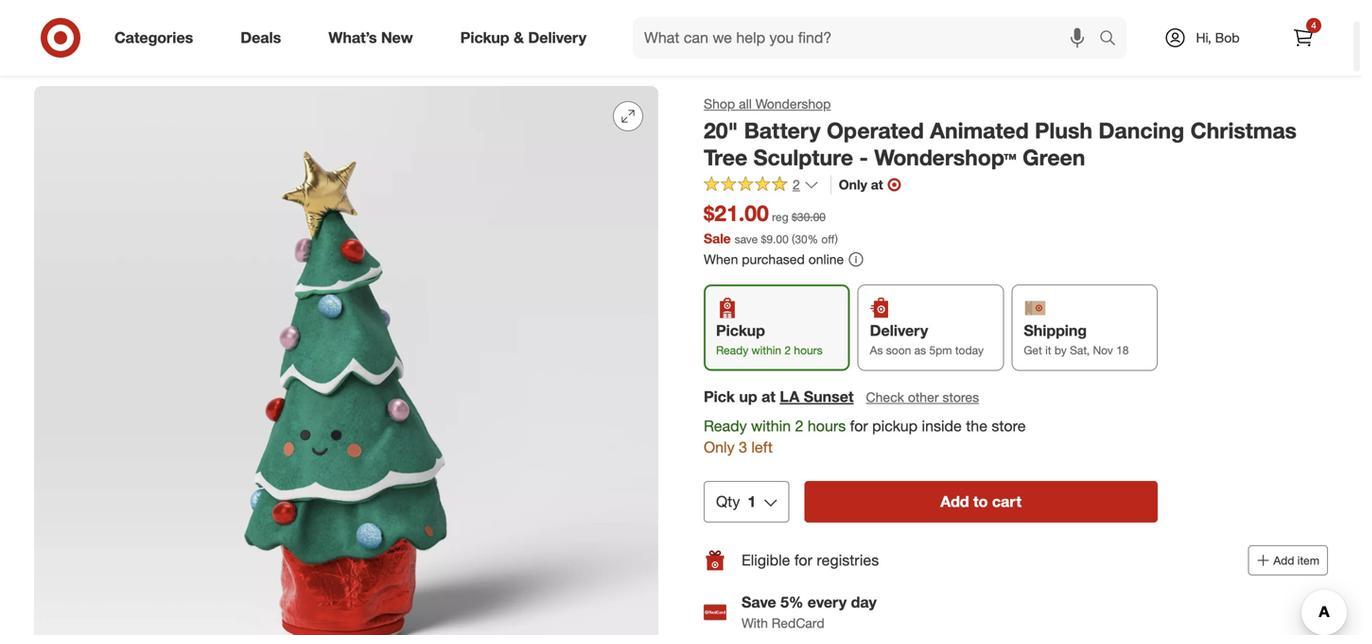 Task type: locate. For each thing, give the bounding box(es) containing it.
1
[[748, 493, 756, 511]]

soon
[[886, 344, 911, 358]]

0 horizontal spatial add
[[940, 493, 969, 511]]

(
[[792, 232, 795, 246]]

within up "left"
[[751, 417, 791, 435]]

all
[[739, 96, 752, 112]]

check other stores button
[[865, 387, 980, 408]]

delivery as soon as 5pm today
[[870, 322, 984, 358]]

0 horizontal spatial pickup
[[460, 28, 509, 47]]

pickup ready within 2 hours
[[716, 322, 823, 358]]

0 vertical spatial ready
[[716, 344, 748, 358]]

as
[[870, 344, 883, 358]]

pickup inside pickup ready within 2 hours
[[716, 322, 765, 340]]

other
[[908, 389, 939, 406]]

hours down the sunset
[[808, 417, 846, 435]]

ready up pick on the bottom right
[[716, 344, 748, 358]]

0 vertical spatial only
[[839, 176, 867, 193]]

pickup inside "link"
[[460, 28, 509, 47]]

only inside "ready within 2 hours for pickup inside the store only 3 left"
[[704, 439, 735, 457]]

$30.00
[[792, 210, 826, 224]]

tree
[[704, 144, 748, 171]]

at
[[871, 176, 883, 193], [762, 388, 776, 406]]

0 vertical spatial delivery
[[528, 28, 587, 47]]

/
[[74, 49, 78, 66]]

1 vertical spatial only
[[704, 439, 735, 457]]

delivery right & at left top
[[528, 28, 587, 47]]

20"
[[704, 117, 738, 144]]

1 horizontal spatial at
[[871, 176, 883, 193]]

add left to
[[940, 493, 969, 511]]

add item button
[[1248, 546, 1328, 576]]

2 vertical spatial 2
[[795, 417, 804, 435]]

2 down la in the bottom right of the page
[[795, 417, 804, 435]]

eligible
[[742, 552, 790, 570]]

2 down sculpture
[[793, 176, 800, 193]]

target / holiday shop
[[34, 49, 162, 66]]

0 horizontal spatial at
[[762, 388, 776, 406]]

pickup up up
[[716, 322, 765, 340]]

0 vertical spatial add
[[940, 493, 969, 511]]

1 vertical spatial pickup
[[716, 322, 765, 340]]

0 horizontal spatial delivery
[[528, 28, 587, 47]]

today
[[955, 344, 984, 358]]

add to cart
[[940, 493, 1022, 511]]

within
[[752, 344, 781, 358], [751, 417, 791, 435]]

target
[[34, 49, 70, 66]]

add item
[[1274, 554, 1320, 568]]

0 vertical spatial hours
[[794, 344, 823, 358]]

animated
[[930, 117, 1029, 144]]

delivery
[[528, 28, 587, 47], [870, 322, 928, 340]]

1 horizontal spatial for
[[850, 417, 868, 435]]

0 vertical spatial pickup
[[460, 28, 509, 47]]

0 vertical spatial for
[[850, 417, 868, 435]]

qty
[[716, 493, 740, 511]]

la
[[780, 388, 800, 406]]

0 horizontal spatial only
[[704, 439, 735, 457]]

within up pick up at la sunset
[[752, 344, 781, 358]]

left
[[751, 439, 773, 457]]

1 horizontal spatial add
[[1274, 554, 1294, 568]]

5pm
[[929, 344, 952, 358]]

at down operated
[[871, 176, 883, 193]]

pickup for ready
[[716, 322, 765, 340]]

1 vertical spatial hours
[[808, 417, 846, 435]]

0 vertical spatial within
[[752, 344, 781, 358]]

check
[[866, 389, 904, 406]]

1 vertical spatial ready
[[704, 417, 747, 435]]

1 vertical spatial delivery
[[870, 322, 928, 340]]

hours inside pickup ready within 2 hours
[[794, 344, 823, 358]]

reg
[[772, 210, 789, 224]]

for right eligible
[[794, 552, 813, 570]]

1 vertical spatial within
[[751, 417, 791, 435]]

ready up 3
[[704, 417, 747, 435]]

deals
[[240, 28, 281, 47]]

shop down categories
[[130, 49, 162, 66]]

by
[[1055, 344, 1067, 358]]

only
[[839, 176, 867, 193], [704, 439, 735, 457]]

at right up
[[762, 388, 776, 406]]

1 vertical spatial at
[[762, 388, 776, 406]]

only down -
[[839, 176, 867, 193]]

hi, bob
[[1196, 29, 1240, 46]]

ready
[[716, 344, 748, 358], [704, 417, 747, 435]]

only left 3
[[704, 439, 735, 457]]

pickup
[[460, 28, 509, 47], [716, 322, 765, 340]]

shop inside shop all wondershop 20" battery operated animated plush dancing christmas tree sculpture - wondershop™ green
[[704, 96, 735, 112]]

within inside pickup ready within 2 hours
[[752, 344, 781, 358]]

redcard
[[772, 615, 825, 632]]

2 within from the top
[[751, 417, 791, 435]]

shop
[[130, 49, 162, 66], [704, 96, 735, 112]]

0 horizontal spatial for
[[794, 552, 813, 570]]

add left item
[[1274, 554, 1294, 568]]

2 up la in the bottom right of the page
[[785, 344, 791, 358]]

up
[[739, 388, 757, 406]]

for left pickup
[[850, 417, 868, 435]]

pickup left & at left top
[[460, 28, 509, 47]]

1 vertical spatial shop
[[704, 96, 735, 112]]

0 vertical spatial at
[[871, 176, 883, 193]]

1 horizontal spatial delivery
[[870, 322, 928, 340]]

%
[[808, 232, 818, 246]]

the
[[966, 417, 988, 435]]

1 vertical spatial 2
[[785, 344, 791, 358]]

1 vertical spatial add
[[1274, 554, 1294, 568]]

nov
[[1093, 344, 1113, 358]]

&
[[514, 28, 524, 47]]

1 horizontal spatial pickup
[[716, 322, 765, 340]]

0 vertical spatial shop
[[130, 49, 162, 66]]

for
[[850, 417, 868, 435], [794, 552, 813, 570]]

1 vertical spatial for
[[794, 552, 813, 570]]

4
[[1311, 19, 1317, 31]]

holiday
[[82, 49, 127, 66]]

add for add item
[[1274, 554, 1294, 568]]

item
[[1298, 554, 1320, 568]]

9.00
[[767, 232, 789, 246]]

day
[[851, 594, 877, 612]]

search button
[[1091, 17, 1136, 62]]

delivery up soon
[[870, 322, 928, 340]]

ready within 2 hours for pickup inside the store only 3 left
[[704, 417, 1026, 457]]

1 horizontal spatial shop
[[704, 96, 735, 112]]

1 within from the top
[[752, 344, 781, 358]]

hours
[[794, 344, 823, 358], [808, 417, 846, 435]]

add for add to cart
[[940, 493, 969, 511]]

shop left all
[[704, 96, 735, 112]]

off
[[821, 232, 835, 246]]

hours up 'la sunset' button on the right bottom
[[794, 344, 823, 358]]

when purchased online
[[704, 251, 844, 268]]

delivery inside "delivery as soon as 5pm today"
[[870, 322, 928, 340]]

20&#34; battery operated animated plush dancing christmas tree sculpture - wondershop&#8482; green, 1 of 5 image
[[34, 86, 658, 636]]



Task type: vqa. For each thing, say whether or not it's contained in the screenshot.
30 at the top
yes



Task type: describe. For each thing, give the bounding box(es) containing it.
2 link
[[704, 175, 819, 197]]

ready inside "ready within 2 hours for pickup inside the store only 3 left"
[[704, 417, 747, 435]]

la sunset button
[[780, 386, 854, 408]]

new
[[381, 28, 413, 47]]

sculpture
[[754, 144, 853, 171]]

)
[[835, 232, 838, 246]]

what's new link
[[312, 17, 437, 59]]

$
[[761, 232, 767, 246]]

registries
[[817, 552, 879, 570]]

delivery inside pickup & delivery "link"
[[528, 28, 587, 47]]

What can we help you find? suggestions appear below search field
[[633, 17, 1104, 59]]

as
[[914, 344, 926, 358]]

store
[[992, 417, 1026, 435]]

pickup for &
[[460, 28, 509, 47]]

inside
[[922, 417, 962, 435]]

ready inside pickup ready within 2 hours
[[716, 344, 748, 358]]

pickup & delivery link
[[444, 17, 610, 59]]

1 horizontal spatial only
[[839, 176, 867, 193]]

search
[[1091, 30, 1136, 49]]

cart
[[992, 493, 1022, 511]]

categories
[[114, 28, 193, 47]]

shipping
[[1024, 322, 1087, 340]]

every
[[808, 594, 847, 612]]

30
[[795, 232, 808, 246]]

sat,
[[1070, 344, 1090, 358]]

hi,
[[1196, 29, 1212, 46]]

advertisement region
[[19, 0, 1343, 29]]

shipping get it by sat, nov 18
[[1024, 322, 1129, 358]]

pick up at la sunset
[[704, 388, 854, 406]]

pickup
[[872, 417, 918, 435]]

get
[[1024, 344, 1042, 358]]

green
[[1023, 144, 1085, 171]]

online
[[809, 251, 844, 268]]

only at
[[839, 176, 883, 193]]

pick
[[704, 388, 735, 406]]

2 inside pickup ready within 2 hours
[[785, 344, 791, 358]]

eligible for registries
[[742, 552, 879, 570]]

sale
[[704, 230, 731, 247]]

check other stores
[[866, 389, 979, 406]]

sunset
[[804, 388, 854, 406]]

what's
[[328, 28, 377, 47]]

categories link
[[98, 17, 217, 59]]

target link
[[34, 49, 70, 66]]

what's new
[[328, 28, 413, 47]]

battery
[[744, 117, 821, 144]]

shop all wondershop 20" battery operated animated plush dancing christmas tree sculpture - wondershop™ green
[[704, 96, 1297, 171]]

christmas
[[1191, 117, 1297, 144]]

save
[[735, 232, 758, 246]]

within inside "ready within 2 hours for pickup inside the store only 3 left"
[[751, 417, 791, 435]]

for inside "ready within 2 hours for pickup inside the store only 3 left"
[[850, 417, 868, 435]]

save 5% every day with redcard
[[742, 594, 877, 632]]

2 inside "ready within 2 hours for pickup inside the store only 3 left"
[[795, 417, 804, 435]]

add to cart button
[[804, 482, 1158, 523]]

4 link
[[1283, 17, 1324, 59]]

with
[[742, 615, 768, 632]]

dancing
[[1099, 117, 1185, 144]]

it
[[1045, 344, 1052, 358]]

bob
[[1215, 29, 1240, 46]]

when
[[704, 251, 738, 268]]

18
[[1116, 344, 1129, 358]]

-
[[859, 144, 868, 171]]

0 vertical spatial 2
[[793, 176, 800, 193]]

wondershop
[[756, 96, 831, 112]]

save
[[742, 594, 776, 612]]

to
[[973, 493, 988, 511]]

3
[[739, 439, 747, 457]]

$21.00
[[704, 200, 769, 227]]

$21.00 reg $30.00 sale save $ 9.00 ( 30 % off )
[[704, 200, 838, 247]]

operated
[[827, 117, 924, 144]]

0 horizontal spatial shop
[[130, 49, 162, 66]]

hours inside "ready within 2 hours for pickup inside the store only 3 left"
[[808, 417, 846, 435]]

plush
[[1035, 117, 1093, 144]]

qty 1
[[716, 493, 756, 511]]

5%
[[781, 594, 803, 612]]

wondershop™
[[874, 144, 1017, 171]]

pickup & delivery
[[460, 28, 587, 47]]

deals link
[[224, 17, 305, 59]]



